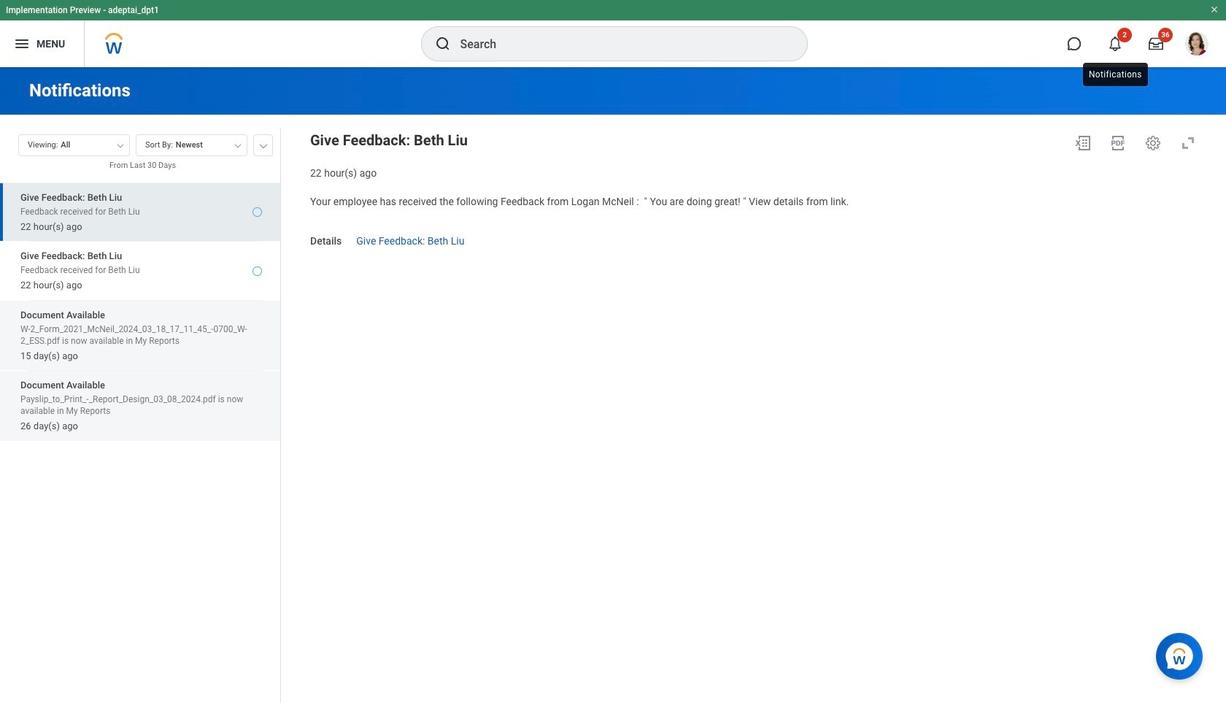 Task type: vqa. For each thing, say whether or not it's contained in the screenshot.
Saved in the left of the page
no



Task type: locate. For each thing, give the bounding box(es) containing it.
inbox items list box
[[0, 182, 280, 703]]

tooltip
[[1081, 60, 1151, 89]]

more image
[[259, 141, 268, 148]]

mark read image
[[253, 208, 262, 217], [253, 267, 262, 276]]

fullscreen image
[[1180, 134, 1197, 152]]

region
[[310, 129, 1203, 180]]

banner
[[0, 0, 1227, 67]]

main content
[[0, 67, 1227, 703]]

1 vertical spatial mark read image
[[253, 267, 262, 276]]

1 mark read image from the top
[[253, 208, 262, 217]]

export to excel image
[[1075, 134, 1092, 152]]

0 vertical spatial mark read image
[[253, 208, 262, 217]]

tab panel
[[0, 128, 280, 703]]



Task type: describe. For each thing, give the bounding box(es) containing it.
task actions image
[[1145, 134, 1162, 152]]

close environment banner image
[[1211, 5, 1219, 14]]

justify image
[[13, 35, 31, 53]]

view printable version (pdf) image
[[1110, 134, 1127, 152]]

search image
[[434, 35, 452, 53]]

profile logan mcneil image
[[1186, 32, 1209, 58]]

notifications large image
[[1108, 37, 1123, 51]]

inbox large image
[[1149, 37, 1164, 51]]

2 mark read image from the top
[[253, 267, 262, 276]]

Search Workday  search field
[[460, 28, 777, 60]]



